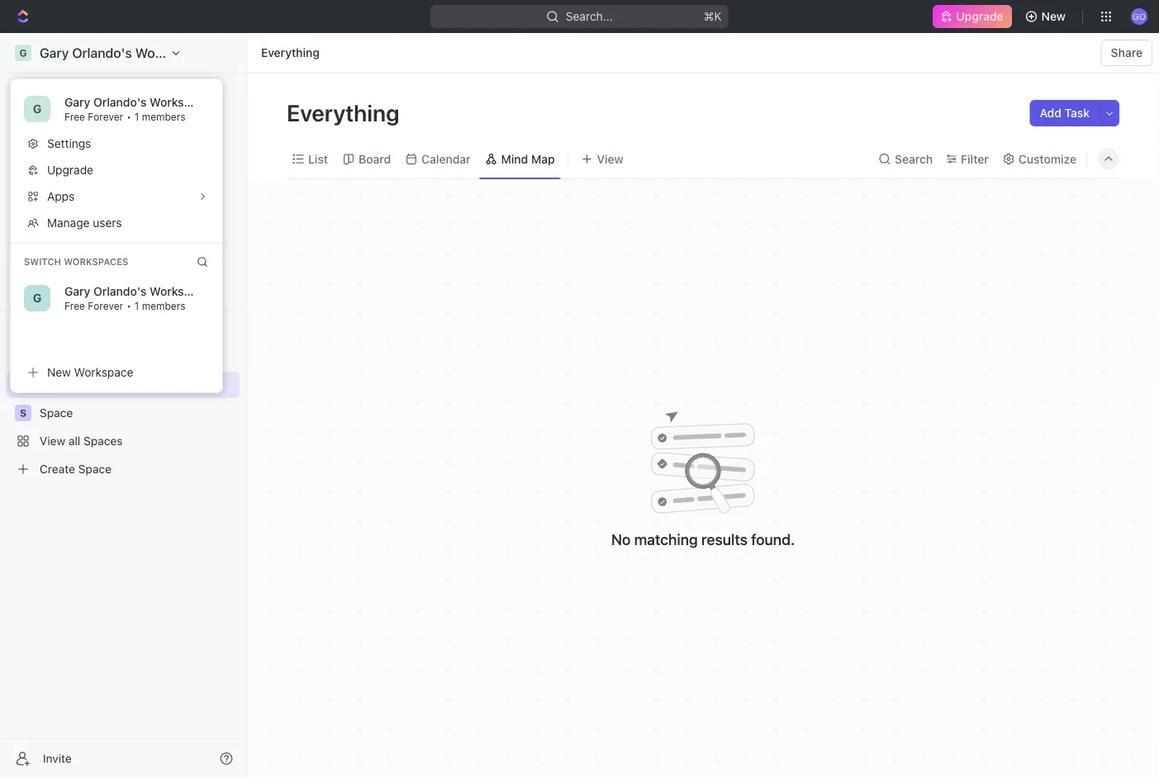 Task type: locate. For each thing, give the bounding box(es) containing it.
1 1 members from the top
[[135, 111, 185, 122]]

1 vertical spatial upgrade
[[47, 163, 93, 177]]

apps button
[[17, 183, 216, 210]]

1 members from the top
[[142, 111, 185, 122]]

search...
[[566, 10, 613, 23]]

new
[[1042, 10, 1066, 23], [47, 366, 71, 379]]

1 vertical spatial gary
[[64, 95, 90, 109]]

new inside new workspace button
[[47, 366, 71, 379]]

gary up inbox
[[64, 95, 90, 109]]

gary down switch workspaces
[[64, 285, 90, 298]]

everything link
[[257, 43, 324, 63]]

1 horizontal spatial upgrade
[[956, 10, 1004, 23]]

new button
[[1019, 3, 1076, 30]]

forever
[[88, 111, 123, 122], [88, 300, 123, 312]]

0 horizontal spatial upgrade
[[47, 163, 93, 177]]

0 vertical spatial members
[[142, 111, 185, 122]]

goals link
[[7, 249, 240, 275]]

g for "gary orlando's workspace, ," element to the middle
[[33, 102, 42, 116]]

1 members down home link
[[135, 111, 185, 122]]

2 vertical spatial gary
[[64, 285, 90, 298]]

free forever up settings button
[[64, 111, 123, 122]]

g
[[19, 47, 27, 59], [33, 102, 42, 116], [33, 291, 42, 305]]

0 vertical spatial gary orlando's workspace
[[40, 45, 204, 61]]

0 vertical spatial free
[[64, 111, 85, 122]]

orlando's
[[72, 45, 132, 61], [93, 95, 147, 109], [93, 285, 147, 298]]

upgrade inside 'upgrade' button
[[47, 163, 93, 177]]

settings
[[47, 137, 91, 150]]

free up settings
[[64, 111, 85, 122]]

gary orlando's workspace for "gary orlando's workspace, ," element to the middle
[[64, 95, 211, 109]]

1 free forever from the top
[[64, 111, 123, 122]]

gary up home
[[40, 45, 69, 61]]

2 vertical spatial g
[[33, 291, 42, 305]]

add task
[[1040, 106, 1090, 120]]

0 vertical spatial gary orlando's workspace, , element
[[15, 45, 31, 61]]

0 vertical spatial forever
[[88, 111, 123, 122]]

orlando's up home link
[[72, 45, 132, 61]]

invite
[[43, 752, 72, 766]]

members down home link
[[142, 111, 185, 122]]

1 vertical spatial new
[[47, 366, 71, 379]]

0 vertical spatial new
[[1042, 10, 1066, 23]]

free forever down workspaces
[[64, 300, 123, 312]]

gary orlando's workspace inside sidebar navigation
[[40, 45, 204, 61]]

1 for the bottom "gary orlando's workspace, ," element
[[135, 300, 139, 312]]

1 vertical spatial g
[[33, 102, 42, 116]]

2 members from the top
[[142, 300, 185, 312]]

manage users button
[[17, 210, 216, 236]]

workspace for the bottom "gary orlando's workspace, ," element
[[150, 285, 211, 298]]

1 down home link
[[135, 111, 139, 122]]

1
[[135, 111, 139, 122], [135, 300, 139, 312]]

0 horizontal spatial new
[[47, 366, 71, 379]]

1 1 from the top
[[135, 111, 139, 122]]

switch workspaces
[[24, 257, 128, 267]]

gary orlando's workspace up home link
[[40, 45, 204, 61]]

orlando's inside sidebar navigation
[[72, 45, 132, 61]]

1 vertical spatial free
[[64, 300, 85, 312]]

everything
[[261, 46, 320, 60], [287, 99, 405, 126]]

1 vertical spatial free forever
[[64, 300, 123, 312]]

g inside sidebar navigation
[[19, 47, 27, 59]]

forever for the bottom "gary orlando's workspace, ," element
[[88, 300, 123, 312]]

0 vertical spatial 1
[[135, 111, 139, 122]]

forever down workspaces
[[88, 300, 123, 312]]

workspace inside sidebar navigation
[[135, 45, 204, 61]]

2 1 from the top
[[135, 300, 139, 312]]

1 vertical spatial orlando's
[[93, 95, 147, 109]]

search button
[[874, 148, 938, 171]]

2 vertical spatial gary orlando's workspace
[[64, 285, 211, 298]]

manage users
[[47, 216, 122, 230]]

new for new workspace
[[47, 366, 71, 379]]

workspaces
[[64, 257, 128, 267]]

new down spaces
[[47, 366, 71, 379]]

gary orlando's workspace
[[40, 45, 204, 61], [64, 95, 211, 109], [64, 285, 211, 298]]

upgrade down settings
[[47, 163, 93, 177]]

0 vertical spatial g
[[19, 47, 27, 59]]

forever down home link
[[88, 111, 123, 122]]

orlando's down goals link
[[93, 285, 147, 298]]

1 horizontal spatial new
[[1042, 10, 1066, 23]]

0 vertical spatial gary
[[40, 45, 69, 61]]

gary orlando's workspace for "gary orlando's workspace, ," element within the sidebar navigation
[[40, 45, 204, 61]]

add task button
[[1030, 100, 1100, 126]]

forever for "gary orlando's workspace, ," element to the middle
[[88, 111, 123, 122]]

0 vertical spatial everything
[[261, 46, 320, 60]]

members down goals link
[[142, 300, 185, 312]]

1 members down goals link
[[135, 300, 185, 312]]

new right upgrade link
[[1042, 10, 1066, 23]]

2 free forever from the top
[[64, 300, 123, 312]]

docs
[[40, 143, 67, 156]]

home
[[40, 86, 71, 100]]

sidebar navigation
[[0, 33, 247, 778]]

gary orlando's workspace for the bottom "gary orlando's workspace, ," element
[[64, 285, 211, 298]]

new workspace
[[47, 366, 133, 379]]

upgrade button
[[17, 157, 216, 183]]

0 vertical spatial upgrade
[[956, 10, 1004, 23]]

2 free from the top
[[64, 300, 85, 312]]

task
[[1065, 106, 1090, 120]]

workspace inside new workspace button
[[74, 366, 133, 379]]

workspace
[[135, 45, 204, 61], [150, 95, 211, 109], [150, 285, 211, 298], [74, 366, 133, 379]]

1 forever from the top
[[88, 111, 123, 122]]

pulse
[[40, 227, 69, 240]]

upgrade left new button
[[956, 10, 1004, 23]]

2 forever from the top
[[88, 300, 123, 312]]

2 1 members from the top
[[135, 300, 185, 312]]

gary orlando's workspace, , element
[[15, 45, 31, 61], [24, 96, 50, 122], [24, 285, 50, 312]]

members
[[142, 111, 185, 122], [142, 300, 185, 312]]

0 vertical spatial 1 members
[[135, 111, 185, 122]]

upgrade
[[956, 10, 1004, 23], [47, 163, 93, 177]]

calendar
[[422, 152, 471, 166]]

g for "gary orlando's workspace, ," element within the sidebar navigation
[[19, 47, 27, 59]]

upgrade inside upgrade link
[[956, 10, 1004, 23]]

switch
[[24, 257, 61, 267]]

0 vertical spatial free forever
[[64, 111, 123, 122]]

1 vertical spatial gary orlando's workspace, , element
[[24, 96, 50, 122]]

1 vertical spatial 1 members
[[135, 300, 185, 312]]

tree
[[7, 372, 240, 483]]

gary orlando's workspace down goals link
[[64, 285, 211, 298]]

1 vertical spatial gary orlando's workspace
[[64, 95, 211, 109]]

0 vertical spatial orlando's
[[72, 45, 132, 61]]

free forever
[[64, 111, 123, 122], [64, 300, 123, 312]]

1 down goals link
[[135, 300, 139, 312]]

1 members
[[135, 111, 185, 122], [135, 300, 185, 312]]

⌘k
[[704, 10, 722, 23]]

orlando's up settings button
[[93, 95, 147, 109]]

free forever for "gary orlando's workspace, ," element to the middle
[[64, 111, 123, 122]]

members for "gary orlando's workspace, ," element to the middle
[[142, 111, 185, 122]]

board link
[[355, 148, 391, 171]]

free up favorites button
[[64, 300, 85, 312]]

1 members for "gary orlando's workspace, ," element to the middle
[[135, 111, 185, 122]]

1 for "gary orlando's workspace, ," element to the middle
[[135, 111, 139, 122]]

free
[[64, 111, 85, 122], [64, 300, 85, 312]]

gary inside sidebar navigation
[[40, 45, 69, 61]]

2 vertical spatial orlando's
[[93, 285, 147, 298]]

1 vertical spatial forever
[[88, 300, 123, 312]]

found.
[[751, 531, 795, 549]]

gary
[[40, 45, 69, 61], [64, 95, 90, 109], [64, 285, 90, 298]]

2 vertical spatial gary orlando's workspace, , element
[[24, 285, 50, 312]]

gary orlando's workspace up settings button
[[64, 95, 211, 109]]

1 vertical spatial 1
[[135, 300, 139, 312]]

1 vertical spatial members
[[142, 300, 185, 312]]

1 free from the top
[[64, 111, 85, 122]]

mind
[[501, 152, 528, 166]]

free forever for the bottom "gary orlando's workspace, ," element
[[64, 300, 123, 312]]

new inside new button
[[1042, 10, 1066, 23]]



Task type: vqa. For each thing, say whether or not it's contained in the screenshot.
Gary Orlando's Workspace, , element to the bottom
yes



Task type: describe. For each thing, give the bounding box(es) containing it.
workspace for "gary orlando's workspace, ," element to the middle
[[150, 95, 211, 109]]

goals
[[40, 255, 70, 269]]

orlando's for "gary orlando's workspace, ," element to the middle
[[93, 95, 147, 109]]

calendar link
[[418, 148, 471, 171]]

spaces
[[13, 353, 48, 364]]

orlando's for the bottom "gary orlando's workspace, ," element
[[93, 285, 147, 298]]

upgrade link
[[933, 5, 1012, 28]]

no matching results found.
[[611, 531, 795, 549]]

1 vertical spatial everything
[[287, 99, 405, 126]]

gary for "gary orlando's workspace, ," element to the middle
[[64, 95, 90, 109]]

1 members for the bottom "gary orlando's workspace, ," element
[[135, 300, 185, 312]]

users
[[93, 216, 122, 230]]

list
[[308, 152, 328, 166]]

members for the bottom "gary orlando's workspace, ," element
[[142, 300, 185, 312]]

dashboards
[[40, 171, 104, 184]]

favorites button
[[7, 321, 73, 340]]

manage
[[47, 216, 90, 230]]

favorites
[[13, 325, 57, 336]]

everything inside everything link
[[261, 46, 320, 60]]

inbox link
[[7, 108, 240, 135]]

share
[[1111, 46, 1143, 60]]

no
[[611, 531, 631, 549]]

customize
[[1019, 152, 1077, 166]]

tree inside sidebar navigation
[[7, 372, 240, 483]]

whiteboards link
[[7, 193, 240, 219]]

mind map link
[[498, 148, 555, 171]]

home link
[[7, 80, 240, 107]]

matching
[[634, 531, 698, 549]]

new for new
[[1042, 10, 1066, 23]]

results
[[702, 531, 748, 549]]

gary for the bottom "gary orlando's workspace, ," element
[[64, 285, 90, 298]]

map
[[531, 152, 555, 166]]

gary for "gary orlando's workspace, ," element within the sidebar navigation
[[40, 45, 69, 61]]

list link
[[305, 148, 328, 171]]

inbox
[[40, 114, 69, 128]]

docs link
[[7, 136, 240, 163]]

workspace for "gary orlando's workspace, ," element within the sidebar navigation
[[135, 45, 204, 61]]

settings button
[[17, 131, 216, 157]]

dashboards link
[[7, 164, 240, 191]]

pulse link
[[7, 221, 240, 247]]

add
[[1040, 106, 1062, 120]]

customize button
[[997, 148, 1082, 171]]

search
[[895, 152, 933, 166]]

apps
[[47, 190, 75, 203]]

g for the bottom "gary orlando's workspace, ," element
[[33, 291, 42, 305]]

gary orlando's workspace, , element inside sidebar navigation
[[15, 45, 31, 61]]

share button
[[1101, 40, 1153, 66]]

board
[[359, 152, 391, 166]]

orlando's for "gary orlando's workspace, ," element within the sidebar navigation
[[72, 45, 132, 61]]

new workspace button
[[17, 359, 216, 386]]

whiteboards
[[40, 199, 108, 212]]

mind map
[[501, 152, 555, 166]]



